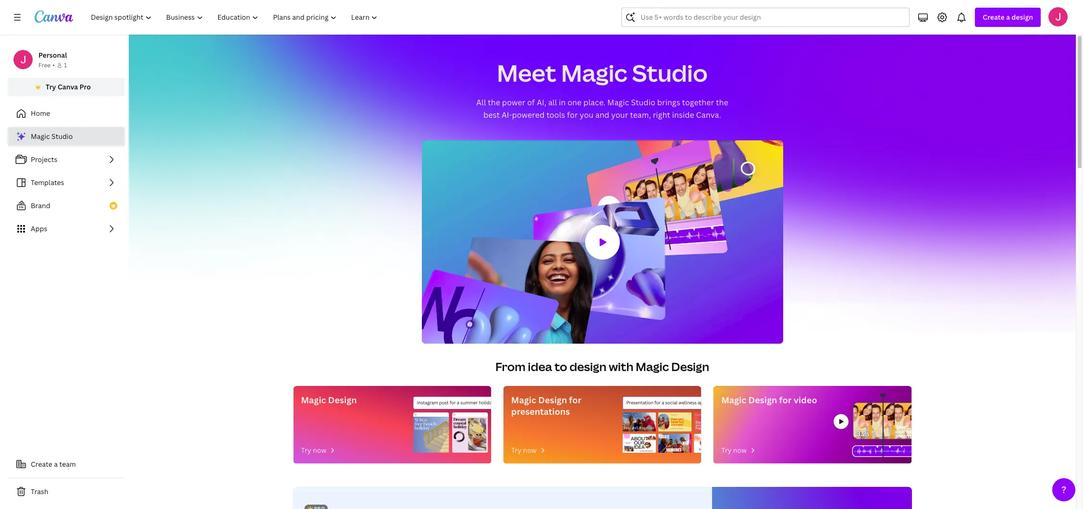 Task type: vqa. For each thing, say whether or not it's contained in the screenshot.
1 of 9
no



Task type: describe. For each thing, give the bounding box(es) containing it.
presentations
[[511, 406, 570, 417]]

magic studio
[[31, 132, 73, 141]]

ai,
[[537, 97, 547, 108]]

magic inside list
[[31, 132, 50, 141]]

for for magic design for presentations
[[569, 394, 582, 406]]

magic inside the magic design for presentations
[[511, 394, 536, 406]]

try now for magic design
[[301, 446, 327, 455]]

best
[[484, 110, 500, 120]]

all
[[548, 97, 557, 108]]

meet magic studio
[[497, 57, 708, 88]]

design for magic design for video
[[749, 394, 777, 406]]

•
[[53, 61, 55, 69]]

video
[[794, 394, 817, 406]]

your
[[611, 110, 628, 120]]

try for magic design for video
[[722, 446, 732, 455]]

magic studio link
[[8, 127, 125, 146]]

top level navigation element
[[85, 8, 386, 27]]

now for magic design
[[313, 446, 327, 455]]

brand
[[31, 201, 50, 210]]

create a team button
[[8, 455, 125, 474]]

right
[[653, 110, 670, 120]]

a for team
[[54, 460, 58, 469]]

brings
[[657, 97, 680, 108]]

list containing magic studio
[[8, 127, 125, 238]]

design for magic design
[[328, 394, 357, 406]]

james peterson image
[[1049, 7, 1068, 26]]

try canva pro button
[[8, 78, 125, 96]]

for inside the all the power of ai, all in one place. magic studio brings together the best ai-powered tools for you and your team, right inside canva.
[[567, 110, 578, 120]]

all the power of ai, all in one place. magic studio brings together the best ai-powered tools for you and your team, right inside canva.
[[477, 97, 729, 120]]

Search search field
[[641, 8, 891, 26]]

home link
[[8, 104, 125, 123]]

tools
[[547, 110, 565, 120]]

1 vertical spatial design
[[570, 359, 607, 374]]

1 the from the left
[[488, 97, 500, 108]]

try now for magic design for video
[[722, 446, 747, 455]]

create a team
[[31, 460, 76, 469]]

trash
[[31, 487, 48, 496]]

to
[[555, 359, 567, 374]]

place.
[[584, 97, 606, 108]]

one
[[568, 97, 582, 108]]

pro
[[80, 82, 91, 91]]

try for magic design
[[301, 446, 311, 455]]

now for magic design for video
[[733, 446, 747, 455]]

canva
[[58, 82, 78, 91]]

for for magic design for video
[[779, 394, 792, 406]]

now for magic design for presentations
[[523, 446, 537, 455]]

templates link
[[8, 173, 125, 192]]

projects link
[[8, 150, 125, 169]]

apps link
[[8, 219, 125, 238]]

magic design for video
[[722, 394, 817, 406]]



Task type: locate. For each thing, give the bounding box(es) containing it.
canva.
[[696, 110, 721, 120]]

1 horizontal spatial a
[[1007, 12, 1010, 22]]

1 vertical spatial studio
[[631, 97, 656, 108]]

together
[[682, 97, 714, 108]]

design right to
[[570, 359, 607, 374]]

2 horizontal spatial try now
[[722, 446, 747, 455]]

the up the best
[[488, 97, 500, 108]]

0 horizontal spatial try now
[[301, 446, 327, 455]]

and
[[596, 110, 610, 120]]

projects
[[31, 155, 57, 164]]

the
[[488, 97, 500, 108], [716, 97, 729, 108]]

None search field
[[622, 8, 910, 27]]

studio inside the all the power of ai, all in one place. magic studio brings together the best ai-powered tools for you and your team, right inside canva.
[[631, 97, 656, 108]]

0 horizontal spatial design
[[570, 359, 607, 374]]

personal
[[38, 50, 67, 60]]

studio
[[632, 57, 708, 88], [631, 97, 656, 108], [51, 132, 73, 141]]

free •
[[38, 61, 55, 69]]

trash link
[[8, 482, 125, 501]]

idea
[[528, 359, 552, 374]]

0 horizontal spatial a
[[54, 460, 58, 469]]

in
[[559, 97, 566, 108]]

magic design for presentations
[[511, 394, 582, 417]]

magic inside the all the power of ai, all in one place. magic studio brings together the best ai-powered tools for you and your team, right inside canva.
[[608, 97, 629, 108]]

ai-
[[502, 110, 512, 120]]

create a design
[[983, 12, 1033, 22]]

inside
[[672, 110, 694, 120]]

try for magic design for presentations
[[511, 446, 522, 455]]

0 vertical spatial studio
[[632, 57, 708, 88]]

1
[[64, 61, 67, 69]]

of
[[527, 97, 535, 108]]

magic
[[561, 57, 628, 88], [608, 97, 629, 108], [31, 132, 50, 141], [636, 359, 669, 374], [301, 394, 326, 406], [511, 394, 536, 406], [722, 394, 747, 406]]

studio inside list
[[51, 132, 73, 141]]

design left james peterson image
[[1012, 12, 1033, 22]]

1 horizontal spatial the
[[716, 97, 729, 108]]

create inside create a team button
[[31, 460, 52, 469]]

1 horizontal spatial design
[[1012, 12, 1033, 22]]

design
[[1012, 12, 1033, 22], [570, 359, 607, 374]]

0 vertical spatial create
[[983, 12, 1005, 22]]

from idea to design with magic design
[[496, 359, 710, 374]]

1 horizontal spatial create
[[983, 12, 1005, 22]]

3 now from the left
[[733, 446, 747, 455]]

0 vertical spatial design
[[1012, 12, 1033, 22]]

0 horizontal spatial now
[[313, 446, 327, 455]]

create for create a team
[[31, 460, 52, 469]]

powered
[[512, 110, 545, 120]]

you
[[580, 110, 594, 120]]

the up canva.
[[716, 97, 729, 108]]

0 horizontal spatial the
[[488, 97, 500, 108]]

2 horizontal spatial now
[[733, 446, 747, 455]]

design for magic design for presentations
[[538, 394, 567, 406]]

try canva pro
[[46, 82, 91, 91]]

for down "from idea to design with magic design"
[[569, 394, 582, 406]]

list
[[8, 127, 125, 238]]

2 try now from the left
[[511, 446, 537, 455]]

brand link
[[8, 196, 125, 215]]

for inside the magic design for presentations
[[569, 394, 582, 406]]

0 vertical spatial a
[[1007, 12, 1010, 22]]

a inside dropdown button
[[1007, 12, 1010, 22]]

try
[[46, 82, 56, 91], [301, 446, 311, 455], [511, 446, 522, 455], [722, 446, 732, 455]]

try now
[[301, 446, 327, 455], [511, 446, 537, 455], [722, 446, 747, 455]]

1 try now from the left
[[301, 446, 327, 455]]

magic design
[[301, 394, 357, 406]]

1 vertical spatial create
[[31, 460, 52, 469]]

design
[[672, 359, 710, 374], [328, 394, 357, 406], [538, 394, 567, 406], [749, 394, 777, 406]]

for down one
[[567, 110, 578, 120]]

1 now from the left
[[313, 446, 327, 455]]

with
[[609, 359, 634, 374]]

from
[[496, 359, 526, 374]]

all
[[477, 97, 486, 108]]

for
[[567, 110, 578, 120], [569, 394, 582, 406], [779, 394, 792, 406]]

2 now from the left
[[523, 446, 537, 455]]

1 horizontal spatial try now
[[511, 446, 537, 455]]

design inside the magic design for presentations
[[538, 394, 567, 406]]

try now for magic design for presentations
[[511, 446, 537, 455]]

templates
[[31, 178, 64, 187]]

apps
[[31, 224, 47, 233]]

create for create a design
[[983, 12, 1005, 22]]

try inside button
[[46, 82, 56, 91]]

team,
[[630, 110, 651, 120]]

design inside dropdown button
[[1012, 12, 1033, 22]]

2 vertical spatial studio
[[51, 132, 73, 141]]

0 horizontal spatial create
[[31, 460, 52, 469]]

power
[[502, 97, 526, 108]]

for left video
[[779, 394, 792, 406]]

home
[[31, 109, 50, 118]]

a
[[1007, 12, 1010, 22], [54, 460, 58, 469]]

team
[[59, 460, 76, 469]]

1 horizontal spatial now
[[523, 446, 537, 455]]

1 vertical spatial a
[[54, 460, 58, 469]]

meet
[[497, 57, 557, 88]]

studio up brings
[[632, 57, 708, 88]]

3 try now from the left
[[722, 446, 747, 455]]

free
[[38, 61, 51, 69]]

a inside button
[[54, 460, 58, 469]]

studio down home link
[[51, 132, 73, 141]]

create inside create a design dropdown button
[[983, 12, 1005, 22]]

studio up team,
[[631, 97, 656, 108]]

a for design
[[1007, 12, 1010, 22]]

create a design button
[[975, 8, 1041, 27]]

2 the from the left
[[716, 97, 729, 108]]

create
[[983, 12, 1005, 22], [31, 460, 52, 469]]

now
[[313, 446, 327, 455], [523, 446, 537, 455], [733, 446, 747, 455]]



